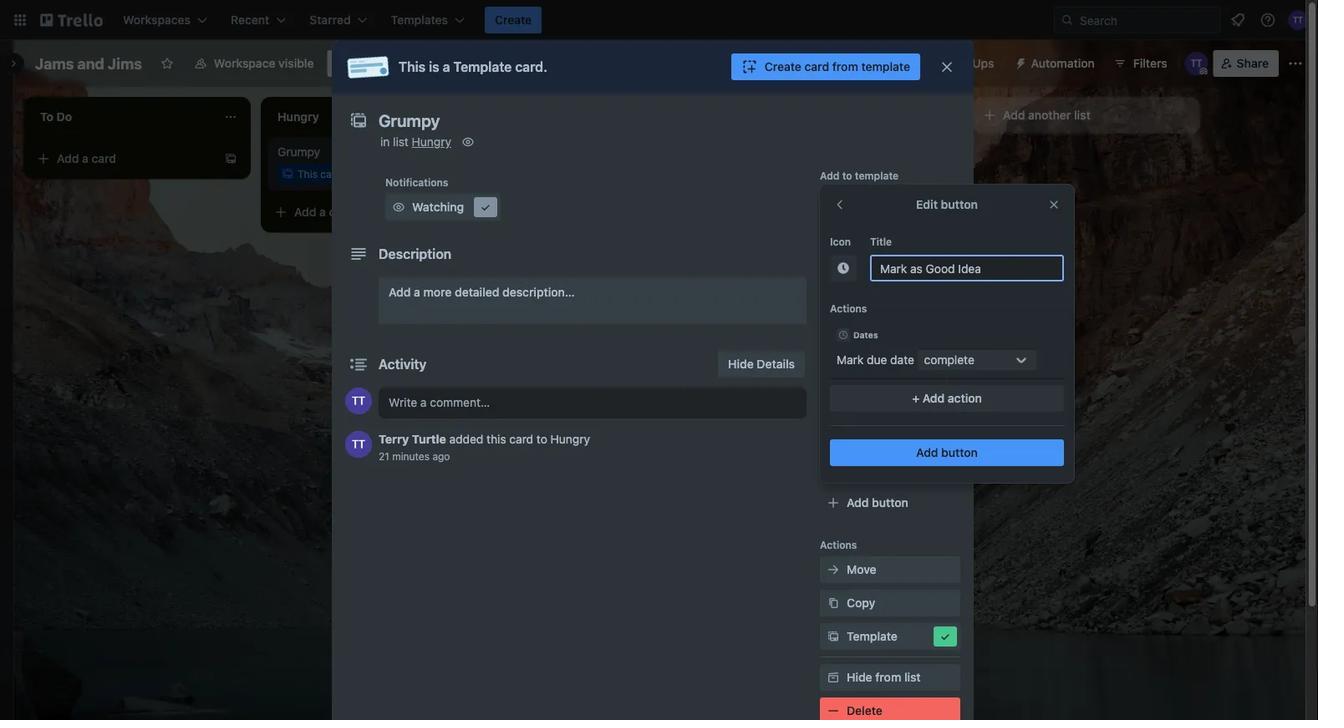 Task type: describe. For each thing, give the bounding box(es) containing it.
delete link
[[820, 698, 961, 721]]

members image
[[825, 192, 842, 209]]

create card from template
[[765, 60, 911, 74]]

hungry inside the 'terry turtle added this card to hungry 21 minutes ago'
[[551, 433, 590, 447]]

this for this is a template card.
[[399, 59, 426, 75]]

watching button
[[386, 194, 501, 221]]

list for hide from list
[[905, 671, 921, 685]]

grumpy link
[[278, 144, 472, 161]]

card.
[[515, 59, 548, 75]]

sm image right watching at left top
[[478, 199, 494, 216]]

custom
[[847, 361, 890, 375]]

workspace visible
[[214, 56, 314, 70]]

labels link
[[820, 221, 961, 248]]

edit
[[917, 198, 938, 212]]

move link
[[820, 557, 961, 584]]

1 vertical spatial button
[[942, 446, 978, 460]]

activity
[[379, 357, 427, 373]]

sm image for delete
[[825, 703, 842, 720]]

power- inside 'button'
[[934, 56, 973, 70]]

add button for the bottom add button button
[[847, 496, 909, 510]]

sm image for cover
[[825, 326, 842, 343]]

this
[[487, 433, 507, 447]]

due
[[867, 353, 888, 367]]

turtle
[[412, 433, 446, 447]]

add another list button
[[973, 97, 1201, 134]]

automation inside button
[[1032, 56, 1095, 70]]

hungry link
[[412, 135, 452, 149]]

jims
[[108, 54, 142, 72]]

another
[[1029, 108, 1072, 122]]

1 vertical spatial is
[[344, 168, 352, 180]]

add inside add a more detailed description… link
[[389, 286, 411, 299]]

add a more detailed description…
[[389, 286, 575, 299]]

hide details
[[729, 358, 795, 371]]

this is a template card.
[[399, 59, 548, 75]]

21
[[379, 451, 390, 462]]

add a card button for the bottommost create from template… icon
[[268, 199, 455, 226]]

card inside button
[[805, 60, 830, 74]]

grumpy
[[278, 145, 320, 159]]

share button
[[1214, 50, 1280, 77]]

sm image for template
[[825, 629, 842, 646]]

complete
[[925, 353, 975, 367]]

from inside button
[[833, 60, 859, 74]]

edit button
[[917, 198, 979, 212]]

custom fields button
[[820, 360, 961, 376]]

primary element
[[0, 0, 1319, 40]]

notifications
[[386, 176, 449, 188]]

checklist
[[847, 261, 899, 274]]

jams and jims
[[35, 54, 142, 72]]

create for create
[[495, 13, 532, 27]]

automation button
[[1008, 50, 1105, 77]]

sm image for automation
[[1008, 50, 1032, 74]]

add inside add power-ups link
[[847, 428, 869, 442]]

workspace
[[214, 56, 276, 70]]

sm image for labels
[[825, 226, 842, 243]]

mark
[[837, 353, 864, 367]]

0 horizontal spatial power-ups
[[820, 404, 875, 416]]

move
[[847, 563, 877, 577]]

sm image inside the template button
[[938, 629, 954, 646]]

custom fields
[[847, 361, 926, 375]]

attachment
[[847, 294, 912, 308]]

hide for hide details
[[729, 358, 754, 371]]

board link
[[327, 50, 399, 77]]

template.
[[363, 168, 408, 180]]

star or unstar board image
[[160, 57, 174, 70]]

return to previous screen image
[[834, 198, 847, 212]]

0 vertical spatial actions
[[830, 303, 868, 314]]

fields
[[893, 361, 926, 375]]

Mark due date… text field
[[871, 255, 1065, 282]]

hide for hide from list
[[847, 671, 873, 685]]

template inside button
[[862, 60, 911, 74]]

0 horizontal spatial list
[[393, 135, 409, 149]]

attachment button
[[820, 288, 961, 314]]

sm image for move
[[825, 562, 842, 579]]

workspace visible button
[[184, 50, 324, 77]]

add a card button for the top create from template… icon
[[30, 146, 217, 172]]

open information menu image
[[1260, 12, 1277, 28]]

copy
[[847, 597, 876, 611]]

in
[[381, 135, 390, 149]]

2 vertical spatial power-
[[872, 428, 912, 442]]

0 vertical spatial create from template… image
[[224, 152, 238, 166]]

add a more detailed description… link
[[379, 278, 807, 324]]

create card from template button
[[732, 54, 921, 80]]

watching
[[412, 200, 464, 214]]

labels
[[847, 227, 883, 241]]

dates
[[854, 330, 879, 340]]



Task type: locate. For each thing, give the bounding box(es) containing it.
show menu image
[[1288, 55, 1305, 72]]

checklist link
[[820, 254, 961, 281]]

hungry down the write a comment text field
[[551, 433, 590, 447]]

0 horizontal spatial add button
[[847, 496, 909, 510]]

power-
[[934, 56, 973, 70], [820, 404, 855, 416], [872, 428, 912, 442]]

0 vertical spatial add button
[[917, 446, 978, 460]]

button
[[941, 198, 979, 212], [942, 446, 978, 460], [872, 496, 909, 510]]

add button button up move link
[[820, 490, 961, 517]]

1 horizontal spatial this
[[399, 59, 426, 75]]

None text field
[[370, 105, 922, 135]]

sm image
[[1008, 50, 1032, 74], [391, 199, 407, 216], [478, 199, 494, 216], [825, 226, 842, 243], [825, 595, 842, 612], [938, 629, 954, 646], [825, 670, 842, 687], [825, 703, 842, 720]]

0 vertical spatial add a card
[[57, 152, 116, 166]]

template left card.
[[454, 59, 512, 75]]

2 horizontal spatial power-
[[934, 56, 973, 70]]

list right "in"
[[393, 135, 409, 149]]

1 vertical spatial add a card
[[294, 205, 354, 219]]

0 horizontal spatial to
[[537, 433, 548, 447]]

this right the board
[[399, 59, 426, 75]]

ups inside 'button'
[[973, 56, 995, 70]]

1 horizontal spatial ups
[[912, 428, 934, 442]]

list up delete link
[[905, 671, 921, 685]]

1 vertical spatial template
[[855, 170, 899, 181]]

0 horizontal spatial automation
[[820, 471, 877, 483]]

1 horizontal spatial template
[[847, 630, 898, 644]]

1 vertical spatial hide
[[847, 671, 873, 685]]

search image
[[1061, 13, 1075, 27]]

0 notifications image
[[1229, 10, 1249, 30]]

+
[[913, 392, 920, 406]]

sm image left copy
[[825, 595, 842, 612]]

0 horizontal spatial hide
[[729, 358, 754, 371]]

customize views image
[[407, 55, 424, 72]]

2 horizontal spatial ups
[[973, 56, 995, 70]]

visible
[[279, 56, 314, 70]]

hide left details
[[729, 358, 754, 371]]

0 vertical spatial template
[[862, 60, 911, 74]]

cover link
[[820, 321, 961, 348]]

sm image down return to previous screen icon
[[825, 226, 842, 243]]

+ add action
[[913, 392, 983, 406]]

0 horizontal spatial power-
[[820, 404, 855, 416]]

1 vertical spatial add button button
[[820, 490, 961, 517]]

to up return to previous screen icon
[[843, 170, 853, 181]]

a
[[443, 59, 450, 75], [82, 152, 89, 166], [355, 168, 360, 180], [320, 205, 326, 219], [414, 286, 421, 299]]

Search field
[[1075, 8, 1221, 33]]

Write a comment text field
[[379, 388, 807, 418]]

create
[[495, 13, 532, 27], [765, 60, 802, 74]]

0 vertical spatial hungry
[[412, 135, 452, 149]]

0 horizontal spatial add a card button
[[30, 146, 217, 172]]

list for add another list
[[1075, 108, 1091, 122]]

card
[[805, 60, 830, 74], [92, 152, 116, 166], [321, 168, 342, 180], [329, 205, 354, 219], [510, 433, 534, 447]]

cover
[[847, 327, 880, 341]]

create inside 'primary' element
[[495, 13, 532, 27]]

1 vertical spatial hungry
[[551, 433, 590, 447]]

1 vertical spatial ups
[[855, 404, 875, 416]]

1 vertical spatial from
[[876, 671, 902, 685]]

1 vertical spatial power-
[[820, 404, 855, 416]]

ups
[[973, 56, 995, 70], [855, 404, 875, 416], [912, 428, 934, 442]]

sm image for watching
[[391, 199, 407, 216]]

1 horizontal spatial hungry
[[551, 433, 590, 447]]

2 horizontal spatial list
[[1075, 108, 1091, 122]]

add to template
[[820, 170, 899, 181]]

to inside the 'terry turtle added this card to hungry 21 minutes ago'
[[537, 433, 548, 447]]

0 vertical spatial power-ups
[[934, 56, 995, 70]]

1 horizontal spatial add button
[[917, 446, 978, 460]]

action
[[948, 392, 983, 406]]

sm image
[[460, 134, 477, 151], [825, 259, 842, 276], [835, 260, 852, 277], [825, 326, 842, 343], [825, 562, 842, 579], [825, 629, 842, 646]]

ups down +
[[912, 428, 934, 442]]

sm image for hide from list
[[825, 670, 842, 687]]

0 horizontal spatial ups
[[855, 404, 875, 416]]

1 vertical spatial template
[[847, 630, 898, 644]]

sm image inside the labels link
[[825, 226, 842, 243]]

0 vertical spatial to
[[843, 170, 853, 181]]

Board name text field
[[27, 50, 150, 77]]

1 vertical spatial create from template… image
[[462, 206, 475, 219]]

0 vertical spatial is
[[429, 59, 440, 75]]

hungry up notifications
[[412, 135, 452, 149]]

sm image up add another list
[[1008, 50, 1032, 74]]

add a card
[[57, 152, 116, 166], [294, 205, 354, 219]]

0 vertical spatial add a card button
[[30, 146, 217, 172]]

template button
[[820, 624, 961, 651]]

1 horizontal spatial is
[[429, 59, 440, 75]]

power-ups button
[[900, 50, 1005, 77]]

filters button
[[1109, 50, 1173, 77]]

this down grumpy
[[298, 168, 318, 180]]

2 vertical spatial button
[[872, 496, 909, 510]]

0 horizontal spatial template
[[454, 59, 512, 75]]

add button button down + add action
[[830, 440, 1065, 467]]

minutes
[[392, 451, 430, 462]]

create button
[[485, 7, 542, 33]]

add button for add button button to the top
[[917, 446, 978, 460]]

sm image left delete
[[825, 703, 842, 720]]

ago
[[433, 451, 450, 462]]

1 horizontal spatial power-
[[872, 428, 912, 442]]

this card is a template.
[[298, 168, 408, 180]]

terry
[[379, 433, 409, 447]]

automation down add power-ups at the bottom right of page
[[820, 471, 877, 483]]

power-ups
[[934, 56, 995, 70], [820, 404, 875, 416]]

1 vertical spatial create
[[765, 60, 802, 74]]

0 vertical spatial hide
[[729, 358, 754, 371]]

sm image inside copy link
[[825, 595, 842, 612]]

add a card for the bottommost create from template… icon
[[294, 205, 354, 219]]

sm image inside cover link
[[825, 326, 842, 343]]

1 vertical spatial actions
[[820, 539, 858, 551]]

1 horizontal spatial automation
[[1032, 56, 1095, 70]]

delete
[[847, 705, 883, 718]]

add power-ups link
[[820, 422, 961, 448]]

from
[[833, 60, 859, 74], [876, 671, 902, 685]]

more
[[424, 286, 452, 299]]

1 horizontal spatial add a card
[[294, 205, 354, 219]]

details
[[757, 358, 795, 371]]

2 vertical spatial ups
[[912, 428, 934, 442]]

filters
[[1134, 56, 1168, 70]]

detailed
[[455, 286, 500, 299]]

terry turtle (terryturtle) image
[[1289, 10, 1309, 30], [1186, 52, 1209, 75], [345, 388, 372, 415], [345, 432, 372, 458]]

0 vertical spatial add button button
[[830, 440, 1065, 467]]

sm image inside checklist link
[[825, 259, 842, 276]]

add button down + add action
[[917, 446, 978, 460]]

is down grumpy link
[[344, 168, 352, 180]]

1 vertical spatial list
[[393, 135, 409, 149]]

actions up 'cover'
[[830, 303, 868, 314]]

template inside button
[[847, 630, 898, 644]]

switch to… image
[[12, 12, 28, 28]]

automation
[[1032, 56, 1095, 70], [820, 471, 877, 483]]

1 vertical spatial add a card button
[[268, 199, 455, 226]]

0 horizontal spatial is
[[344, 168, 352, 180]]

button right edit at the top of page
[[941, 198, 979, 212]]

0 vertical spatial automation
[[1032, 56, 1095, 70]]

0 vertical spatial template
[[454, 59, 512, 75]]

actions up move
[[820, 539, 858, 551]]

sm image inside delete link
[[825, 703, 842, 720]]

add a card for the top create from template… icon
[[57, 152, 116, 166]]

to right the this
[[537, 433, 548, 447]]

0 vertical spatial this
[[399, 59, 426, 75]]

list inside button
[[1075, 108, 1091, 122]]

1 vertical spatial add button
[[847, 496, 909, 510]]

0 horizontal spatial create from template… image
[[224, 152, 238, 166]]

hide details link
[[719, 351, 805, 378]]

power-ups inside 'button'
[[934, 56, 995, 70]]

to
[[843, 170, 853, 181], [537, 433, 548, 447]]

1 vertical spatial this
[[298, 168, 318, 180]]

hide up delete
[[847, 671, 873, 685]]

sm image inside the template button
[[825, 629, 842, 646]]

list right another
[[1075, 108, 1091, 122]]

sm image left 'hide from list'
[[825, 670, 842, 687]]

0 vertical spatial create
[[495, 13, 532, 27]]

1 vertical spatial power-ups
[[820, 404, 875, 416]]

template down copy
[[847, 630, 898, 644]]

is
[[429, 59, 440, 75], [344, 168, 352, 180]]

add button button
[[830, 440, 1065, 467], [820, 490, 961, 517]]

0 horizontal spatial add a card
[[57, 152, 116, 166]]

add power-ups
[[847, 428, 934, 442]]

this for this card is a template.
[[298, 168, 318, 180]]

description…
[[503, 286, 575, 299]]

actions
[[830, 303, 868, 314], [820, 539, 858, 551]]

2 vertical spatial list
[[905, 671, 921, 685]]

description
[[379, 246, 452, 262]]

share
[[1237, 56, 1270, 70]]

sm image down copy link
[[938, 629, 954, 646]]

1 horizontal spatial add a card button
[[268, 199, 455, 226]]

create for create card from template
[[765, 60, 802, 74]]

mark due date
[[837, 353, 915, 367]]

sm image inside move link
[[825, 562, 842, 579]]

title
[[871, 236, 892, 248]]

and
[[77, 54, 104, 72]]

0 horizontal spatial from
[[833, 60, 859, 74]]

template
[[454, 59, 512, 75], [847, 630, 898, 644]]

hide from list
[[847, 671, 921, 685]]

add a card button
[[30, 146, 217, 172], [268, 199, 455, 226]]

0 vertical spatial button
[[941, 198, 979, 212]]

1 vertical spatial automation
[[820, 471, 877, 483]]

0 horizontal spatial create
[[495, 13, 532, 27]]

1 vertical spatial to
[[537, 433, 548, 447]]

automation down 'search' "image"
[[1032, 56, 1095, 70]]

sm image for copy
[[825, 595, 842, 612]]

date
[[891, 353, 915, 367]]

sm image inside hide from list link
[[825, 670, 842, 687]]

sm image for checklist
[[825, 259, 842, 276]]

jams
[[35, 54, 74, 72]]

1 horizontal spatial power-ups
[[934, 56, 995, 70]]

close popover image
[[1048, 198, 1061, 212]]

1 horizontal spatial create from template… image
[[462, 206, 475, 219]]

icon
[[830, 236, 852, 248]]

copy link
[[820, 590, 961, 617]]

in list hungry
[[381, 135, 452, 149]]

hide
[[729, 358, 754, 371], [847, 671, 873, 685]]

is right the customize views 'image'
[[429, 59, 440, 75]]

1 horizontal spatial hide
[[847, 671, 873, 685]]

terry turtle added this card to hungry 21 minutes ago
[[379, 433, 590, 462]]

added
[[450, 433, 484, 447]]

button up move link
[[872, 496, 909, 510]]

0 horizontal spatial this
[[298, 168, 318, 180]]

template
[[862, 60, 911, 74], [855, 170, 899, 181]]

ups left automation button
[[973, 56, 995, 70]]

add button up move link
[[847, 496, 909, 510]]

button down action
[[942, 446, 978, 460]]

1 horizontal spatial list
[[905, 671, 921, 685]]

add another list
[[1004, 108, 1091, 122]]

sm image down notifications
[[391, 199, 407, 216]]

1 horizontal spatial to
[[843, 170, 853, 181]]

add
[[1004, 108, 1026, 122], [57, 152, 79, 166], [820, 170, 840, 181], [294, 205, 317, 219], [389, 286, 411, 299], [923, 392, 945, 406], [847, 428, 869, 442], [917, 446, 939, 460], [847, 496, 869, 510]]

0 horizontal spatial hungry
[[412, 135, 452, 149]]

21 minutes ago link
[[379, 451, 450, 462]]

ups up add power-ups at the bottom right of page
[[855, 404, 875, 416]]

0 vertical spatial from
[[833, 60, 859, 74]]

1 horizontal spatial from
[[876, 671, 902, 685]]

add button
[[917, 446, 978, 460], [847, 496, 909, 510]]

0 vertical spatial list
[[1075, 108, 1091, 122]]

add inside add another list button
[[1004, 108, 1026, 122]]

this
[[399, 59, 426, 75], [298, 168, 318, 180]]

0 vertical spatial ups
[[973, 56, 995, 70]]

board
[[356, 56, 389, 70]]

0 vertical spatial power-
[[934, 56, 973, 70]]

1 horizontal spatial create
[[765, 60, 802, 74]]

create from template… image
[[224, 152, 238, 166], [462, 206, 475, 219]]

card inside the 'terry turtle added this card to hungry 21 minutes ago'
[[510, 433, 534, 447]]

hide from list link
[[820, 665, 961, 692]]

sm image inside automation button
[[1008, 50, 1032, 74]]



Task type: vqa. For each thing, say whether or not it's contained in the screenshot.
leftmost "from"
yes



